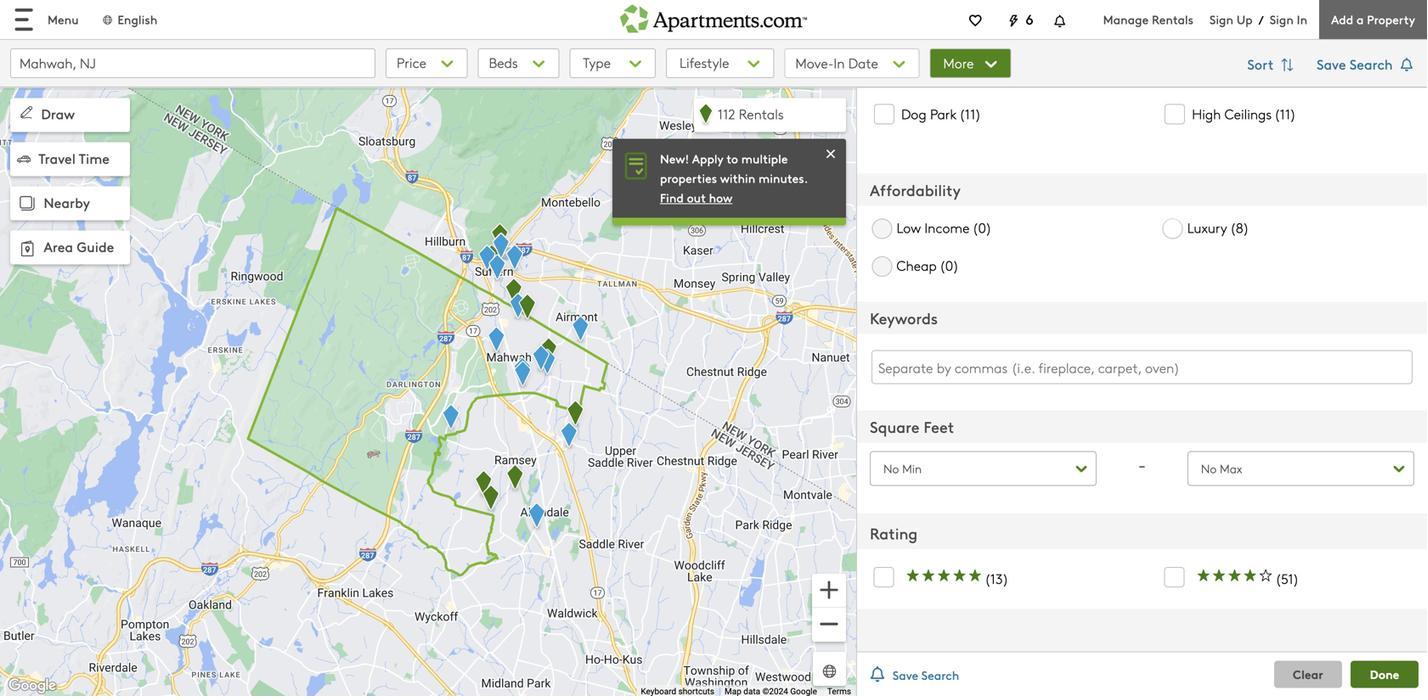 Task type: describe. For each thing, give the bounding box(es) containing it.
travel
[[38, 148, 76, 168]]

property
[[1367, 11, 1415, 28]]

sign in link
[[1270, 11, 1308, 28]]

(51) link
[[1162, 563, 1414, 588]]

marjorie
[[1159, 314, 1239, 342]]

0 horizontal spatial save search
[[893, 667, 959, 684]]

1 horizontal spatial save
[[1317, 54, 1346, 73]]

107 mark twain way
[[1135, 119, 1326, 147]]

add
[[1331, 11, 1354, 28]]

airmont,
[[1135, 344, 1189, 362]]

type
[[583, 53, 611, 72]]

margin image for draw
[[17, 103, 36, 122]]

building photo - 12 marjorie dr image
[[869, 314, 1123, 476]]

ceilings
[[1225, 105, 1272, 123]]

1 condo from the top
[[1135, 171, 1175, 189]]

ev
[[901, 68, 917, 87]]

more button
[[930, 48, 1012, 78]]

0 horizontal spatial search
[[922, 667, 959, 684]]

107 mark twain way link
[[1135, 119, 1411, 169]]

minutes.
[[759, 170, 808, 186]]

rating
[[870, 523, 918, 544]]

square
[[870, 416, 920, 438]]

find out how link
[[660, 190, 733, 206]]

training image
[[822, 145, 839, 163]]

1 horizontal spatial save search
[[1317, 54, 1397, 73]]

luxury
[[1188, 218, 1227, 237]]

107
[[1135, 119, 1165, 147]]

done button
[[1351, 661, 1419, 689]]

time
[[79, 148, 110, 168]]

twain
[[1225, 119, 1280, 147]]

-
[[1138, 452, 1146, 477]]

find
[[660, 190, 684, 206]]

cheap (0)
[[897, 256, 959, 275]]

/mo
[[1184, 453, 1214, 475]]

min
[[902, 461, 922, 477]]

nearby
[[44, 193, 90, 212]]

(8)
[[1230, 218, 1250, 237]]

manage rentals link
[[1103, 11, 1210, 28]]

manage rentals sign up / sign in
[[1103, 11, 1308, 28]]

(14)
[[1277, 68, 1302, 87]]

no min button
[[870, 452, 1097, 486]]

suffern,
[[1135, 539, 1183, 558]]

$1,850/mo
[[1135, 649, 1211, 670]]

draw
[[41, 104, 75, 123]]

add a property link
[[1320, 0, 1427, 39]]

guide
[[77, 237, 114, 256]]

no for no max
[[1201, 461, 1217, 477]]

english
[[118, 11, 157, 28]]

multiple
[[742, 150, 788, 167]]

charging
[[920, 68, 977, 87]]

how
[[709, 190, 733, 206]]

nearby link
[[10, 187, 130, 221]]

clear
[[1293, 666, 1324, 683]]

bed,
[[1228, 651, 1255, 670]]

beds button
[[478, 48, 559, 78]]

0 horizontal spatial (0)
[[940, 256, 959, 275]]

dog park (11)
[[901, 105, 981, 123]]

unit
[[1250, 510, 1291, 538]]

(51)
[[1276, 570, 1299, 588]]

$4,700 /mo 5 beds, 3 baths
[[1135, 453, 1316, 475]]

english link
[[101, 11, 157, 28]]

ev charging (11)
[[901, 68, 1001, 87]]

apartments.com logo image
[[620, 0, 807, 33]]

new! apply to multiple properties within minutes. find out how
[[660, 150, 808, 206]]

2 1 from the left
[[1258, 651, 1263, 670]]

to
[[727, 150, 738, 167]]

out
[[687, 190, 706, 206]]

10901 inside 12 marjorie dr airmont, ny 10901 house for rent
[[1213, 344, 1246, 362]]

square feet
[[870, 416, 954, 438]]

type button
[[570, 48, 656, 78]]

area guide
[[44, 237, 114, 256]]

lifestyle
[[680, 53, 729, 72]]

Location or Point of Interest text field
[[10, 48, 376, 78]]

ave
[[1210, 510, 1244, 538]]

ny inside 35 park ave unit 4j suffern, ny 10901 condo for rent
[[1186, 539, 1204, 558]]

no max button
[[1188, 452, 1415, 486]]

luxury (8)
[[1188, 218, 1250, 237]]

max
[[1220, 461, 1242, 477]]

map region
[[0, 62, 1072, 697]]

6
[[1026, 9, 1034, 28]]

no max
[[1201, 461, 1242, 477]]

move-in date button
[[785, 48, 920, 78]]

manage
[[1103, 11, 1149, 28]]

price button
[[386, 48, 468, 78]]

lifestyle button
[[666, 48, 774, 78]]

add a property
[[1331, 11, 1415, 28]]

in inside manage rentals sign up / sign in
[[1297, 11, 1308, 28]]

1 sign from the left
[[1210, 11, 1234, 28]]

dog
[[901, 105, 927, 123]]



Task type: locate. For each thing, give the bounding box(es) containing it.
0 vertical spatial rent
[[1200, 171, 1228, 189]]

rentals right 112
[[739, 104, 784, 123]]

rent
[[1200, 171, 1228, 189], [1198, 366, 1226, 384], [1200, 561, 1228, 580]]

price
[[397, 53, 426, 72]]

save search button right satellite view image
[[866, 661, 959, 689]]

0 horizontal spatial rentals
[[739, 104, 784, 123]]

rent inside 12 marjorie dr airmont, ny 10901 house for rent
[[1198, 366, 1226, 384]]

park for ave
[[1163, 510, 1205, 538]]

high ceilings (11)
[[1192, 105, 1296, 123]]

park right dog
[[930, 105, 957, 123]]

0 vertical spatial save search
[[1317, 54, 1397, 73]]

park for (11)
[[930, 105, 957, 123]]

save search button down add a property link
[[1317, 48, 1417, 82]]

sign right /
[[1270, 11, 1294, 28]]

1 vertical spatial rent
[[1198, 366, 1226, 384]]

0 vertical spatial in
[[1297, 11, 1308, 28]]

(11) down (14)
[[1274, 105, 1296, 123]]

1 vertical spatial save search button
[[866, 661, 959, 689]]

2 sign from the left
[[1270, 11, 1294, 28]]

1 vertical spatial for
[[1177, 366, 1194, 384]]

0 vertical spatial 10901
[[1213, 344, 1246, 362]]

(0) right cheap
[[940, 256, 959, 275]]

no for no min
[[884, 461, 899, 477]]

1 vertical spatial save
[[893, 667, 919, 684]]

search
[[1350, 54, 1393, 73], [922, 667, 959, 684]]

condo for rent
[[1135, 171, 1228, 189]]

storage
[[1192, 68, 1239, 87]]

feet
[[924, 416, 954, 438]]

margin image left draw
[[17, 103, 36, 122]]

rent down ave
[[1200, 561, 1228, 580]]

1 horizontal spatial in
[[1297, 11, 1308, 28]]

low income (0)
[[897, 218, 992, 237]]

2 vertical spatial rent
[[1200, 561, 1228, 580]]

bath
[[1267, 651, 1296, 670]]

margin image inside travel time button
[[17, 152, 31, 166]]

0 horizontal spatial park
[[930, 105, 957, 123]]

1 right bed, in the right of the page
[[1258, 651, 1263, 670]]

1 horizontal spatial 1
[[1258, 651, 1263, 670]]

1 horizontal spatial sign
[[1270, 11, 1294, 28]]

within
[[720, 170, 756, 186]]

for down mark
[[1179, 171, 1196, 189]]

1 vertical spatial condo
[[1135, 561, 1175, 580]]

margin image left travel
[[17, 152, 31, 166]]

sign up link
[[1210, 11, 1253, 28]]

1 vertical spatial ny
[[1186, 539, 1204, 558]]

for inside 35 park ave unit 4j suffern, ny 10901 condo for rent
[[1179, 561, 1196, 580]]

travel time button
[[10, 142, 130, 176]]

condo
[[1135, 171, 1175, 189], [1135, 561, 1175, 580]]

0 horizontal spatial save
[[893, 667, 919, 684]]

5
[[1223, 456, 1230, 474]]

Separate by commas (i.e. fireplace, carpet, oven) text field
[[872, 350, 1413, 384]]

move-in date
[[796, 54, 878, 72]]

no left "5"
[[1201, 461, 1217, 477]]

2 no from the left
[[1201, 461, 1217, 477]]

move-
[[796, 54, 834, 72]]

no inside no max button
[[1201, 461, 1217, 477]]

rent down marjorie at the top
[[1198, 366, 1226, 384]]

affordability
[[870, 179, 961, 201]]

keywords
[[870, 308, 938, 329]]

$1,850/mo 1 bed, 1 bath
[[1135, 649, 1296, 670]]

margin image for area guide
[[15, 237, 39, 261]]

rent inside 35 park ave unit 4j suffern, ny 10901 condo for rent
[[1200, 561, 1228, 580]]

0 horizontal spatial sign
[[1210, 11, 1234, 28]]

rentals right manage
[[1152, 11, 1194, 28]]

10901 inside 35 park ave unit 4j suffern, ny 10901 condo for rent
[[1207, 539, 1241, 558]]

area
[[44, 237, 73, 256]]

0 vertical spatial ny
[[1192, 344, 1210, 362]]

margin image inside draw button
[[17, 103, 36, 122]]

2 vertical spatial for
[[1179, 561, 1196, 580]]

2 condo from the top
[[1135, 561, 1175, 580]]

(11) for dog park (11)
[[959, 105, 981, 123]]

condo inside 35 park ave unit 4j suffern, ny 10901 condo for rent
[[1135, 561, 1175, 580]]

0 vertical spatial search
[[1350, 54, 1393, 73]]

1 vertical spatial search
[[922, 667, 959, 684]]

properties
[[660, 170, 717, 186]]

112 rentals
[[718, 104, 784, 123]]

up
[[1237, 11, 1253, 28]]

for right house
[[1177, 366, 1194, 384]]

building photo - 35 park ave image
[[869, 509, 1123, 671]]

1 horizontal spatial search
[[1350, 54, 1393, 73]]

margin image inside nearby link
[[15, 192, 39, 216]]

3
[[1270, 456, 1277, 474]]

google image
[[4, 675, 60, 697]]

travel time
[[38, 148, 110, 168]]

area guide button
[[10, 231, 130, 265]]

no left min
[[884, 461, 899, 477]]

sort
[[1248, 54, 1277, 73]]

cheap
[[897, 256, 937, 275]]

1 vertical spatial rentals
[[739, 104, 784, 123]]

in left the add
[[1297, 11, 1308, 28]]

beds
[[489, 53, 518, 72]]

condo down suffern,
[[1135, 561, 1175, 580]]

(13)
[[985, 570, 1009, 588]]

35
[[1135, 510, 1157, 538]]

1 horizontal spatial no
[[1201, 461, 1217, 477]]

park inside 35 park ave unit 4j suffern, ny 10901 condo for rent
[[1163, 510, 1205, 538]]

for down suffern,
[[1179, 561, 1196, 580]]

10901 down ave
[[1207, 539, 1241, 558]]

clear button
[[1274, 661, 1342, 689]]

0 vertical spatial rentals
[[1152, 11, 1194, 28]]

0 vertical spatial save
[[1317, 54, 1346, 73]]

10901
[[1213, 344, 1246, 362], [1207, 539, 1241, 558]]

units
[[1243, 68, 1275, 87]]

12 marjorie dr airmont, ny 10901 house for rent
[[1135, 314, 1267, 384]]

1 no from the left
[[884, 461, 899, 477]]

rentals
[[1152, 11, 1194, 28], [739, 104, 784, 123]]

1 vertical spatial park
[[1163, 510, 1205, 538]]

0 horizontal spatial in
[[834, 54, 845, 72]]

margin image left area
[[15, 237, 39, 261]]

1 1 from the left
[[1219, 651, 1224, 670]]

low
[[897, 218, 921, 237]]

dr
[[1244, 314, 1267, 342]]

1 vertical spatial (0)
[[940, 256, 959, 275]]

0 vertical spatial (0)
[[973, 218, 992, 237]]

0 vertical spatial for
[[1179, 171, 1196, 189]]

in
[[1297, 11, 1308, 28], [834, 54, 845, 72]]

date
[[849, 54, 878, 72]]

0 horizontal spatial 1
[[1219, 651, 1224, 670]]

margin image for nearby
[[15, 192, 39, 216]]

baths
[[1281, 456, 1316, 474]]

no inside no min button
[[884, 461, 899, 477]]

satellite view image
[[820, 662, 839, 682]]

in left date in the top of the page
[[834, 54, 845, 72]]

(11) for high ceilings (11)
[[1274, 105, 1296, 123]]

no
[[884, 461, 899, 477], [1201, 461, 1217, 477]]

save search
[[1317, 54, 1397, 73], [893, 667, 959, 684]]

0 horizontal spatial save search button
[[866, 661, 959, 689]]

rentals for manage
[[1152, 11, 1194, 28]]

1 vertical spatial 10901
[[1207, 539, 1241, 558]]

done
[[1370, 666, 1400, 683]]

1 vertical spatial save search
[[893, 667, 959, 684]]

1 horizontal spatial (0)
[[973, 218, 992, 237]]

(11) down the ev charging (11)
[[959, 105, 981, 123]]

/
[[1259, 11, 1264, 28]]

ny right suffern,
[[1186, 539, 1204, 558]]

menu button
[[0, 0, 92, 39]]

0 vertical spatial park
[[930, 105, 957, 123]]

(11) for ev charging (11)
[[979, 68, 1001, 87]]

rentals inside manage rentals sign up / sign in
[[1152, 11, 1194, 28]]

(0) right income
[[973, 218, 992, 237]]

in inside button
[[834, 54, 845, 72]]

a
[[1357, 11, 1364, 28]]

1
[[1219, 651, 1224, 670], [1258, 651, 1263, 670]]

1 horizontal spatial park
[[1163, 510, 1205, 538]]

$4,700
[[1135, 453, 1183, 475]]

1 horizontal spatial save search button
[[1317, 48, 1417, 82]]

(11)
[[979, 68, 1001, 87], [959, 105, 981, 123], [1274, 105, 1296, 123]]

for inside 12 marjorie dr airmont, ny 10901 house for rent
[[1177, 366, 1194, 384]]

income
[[925, 218, 970, 237]]

park up suffern,
[[1163, 510, 1205, 538]]

new!
[[660, 150, 689, 167]]

margin image
[[17, 103, 36, 122], [17, 152, 31, 166], [15, 192, 39, 216], [15, 237, 39, 261]]

margin image left nearby
[[15, 192, 39, 216]]

rentals for 112
[[739, 104, 784, 123]]

beds,
[[1234, 456, 1266, 474]]

0 horizontal spatial no
[[884, 461, 899, 477]]

sign left up at the right top of page
[[1210, 11, 1234, 28]]

rent up 'luxury (8)'
[[1200, 171, 1228, 189]]

save right satellite view image
[[893, 667, 919, 684]]

ny down marjorie at the top
[[1192, 344, 1210, 362]]

building photo - 107 mark twain way image
[[869, 118, 1123, 280]]

10901 down dr
[[1213, 344, 1246, 362]]

0 vertical spatial condo
[[1135, 171, 1175, 189]]

no min
[[884, 461, 922, 477]]

house
[[1135, 366, 1173, 384]]

0 vertical spatial save search button
[[1317, 48, 1417, 82]]

high
[[1192, 105, 1221, 123]]

1 left bed, in the right of the page
[[1219, 651, 1224, 670]]

storage units (14)
[[1192, 68, 1302, 87]]

mark
[[1171, 119, 1220, 147]]

4j
[[1297, 510, 1318, 538]]

ny inside 12 marjorie dr airmont, ny 10901 house for rent
[[1192, 344, 1210, 362]]

(11) right more
[[979, 68, 1001, 87]]

way
[[1285, 119, 1326, 147]]

1 vertical spatial in
[[834, 54, 845, 72]]

save right (14)
[[1317, 54, 1346, 73]]

1 horizontal spatial rentals
[[1152, 11, 1194, 28]]

margin image for travel time
[[17, 152, 31, 166]]

condo down 107
[[1135, 171, 1175, 189]]

margin image inside area guide button
[[15, 237, 39, 261]]

more
[[943, 54, 978, 72]]



Task type: vqa. For each thing, say whether or not it's contained in the screenshot.
$1,150 related to $1,150
no



